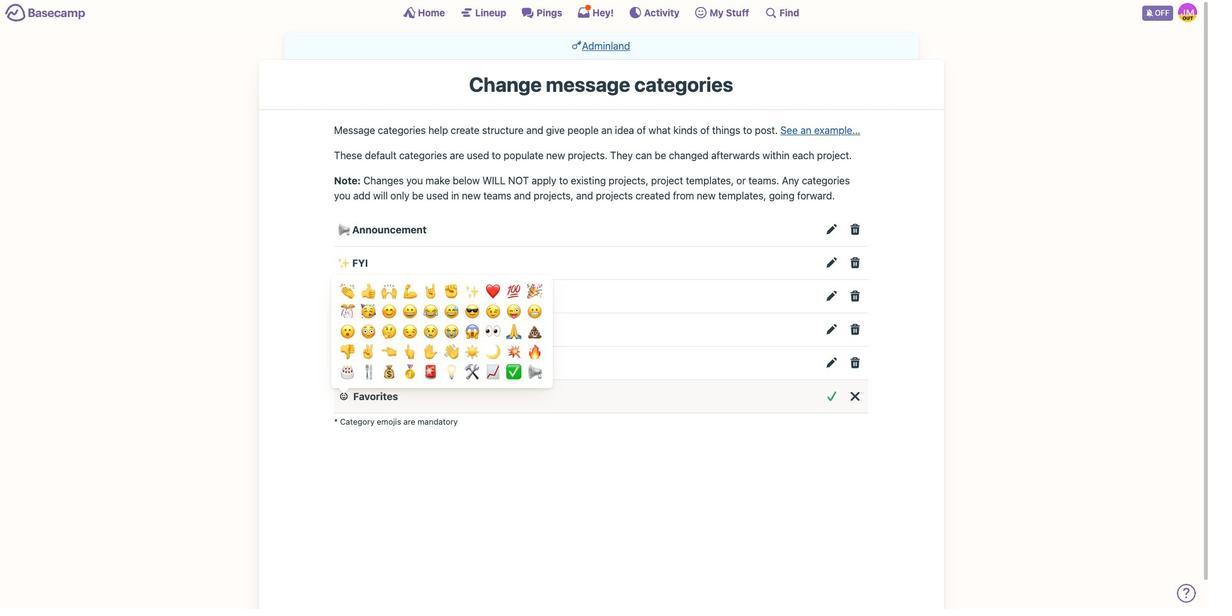 Task type: describe. For each thing, give the bounding box(es) containing it.
jer mill image
[[1178, 3, 1197, 22]]

switch accounts image
[[5, 3, 86, 23]]

Name it… text field
[[353, 388, 474, 405]]



Task type: vqa. For each thing, say whether or not it's contained in the screenshot.
switch accounts IMAGE
yes



Task type: locate. For each thing, give the bounding box(es) containing it.
keyboard shortcut: ⌘ + / image
[[764, 6, 777, 19]]

None text field
[[337, 388, 351, 405]]

main element
[[0, 0, 1202, 25]]



